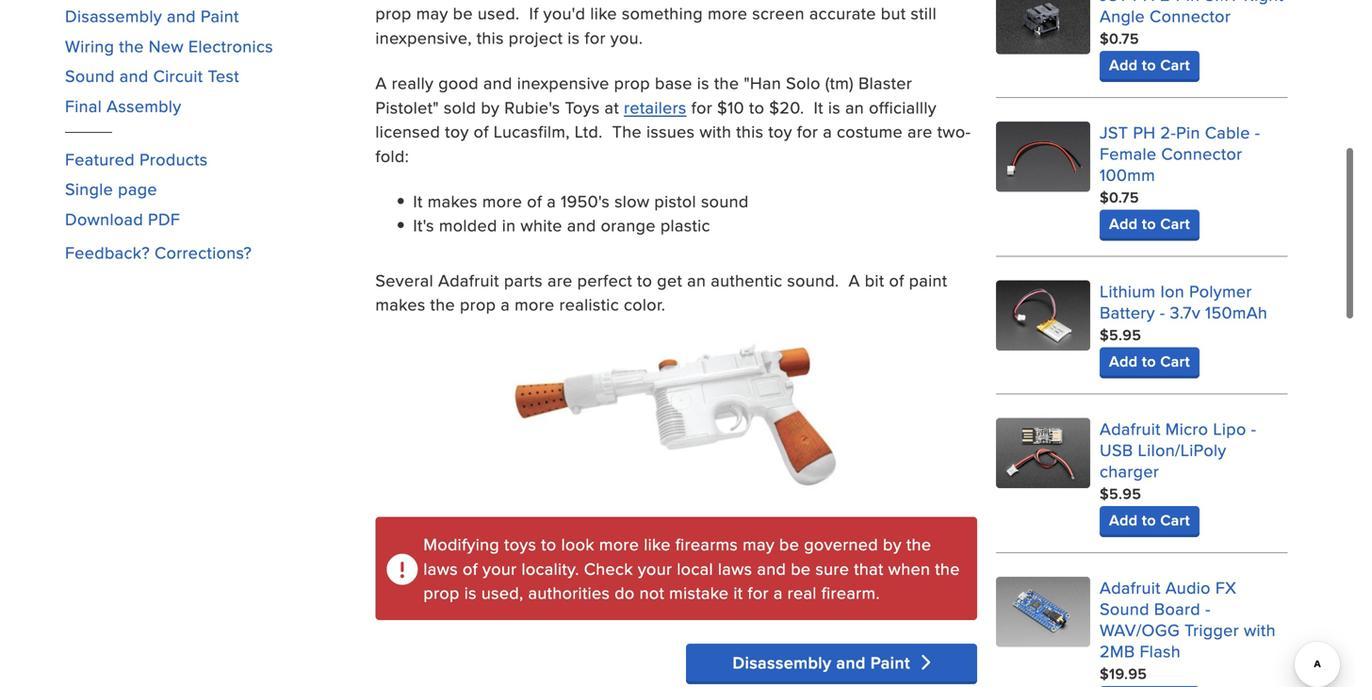 Task type: vqa. For each thing, say whether or not it's contained in the screenshot.
bottommost "NeoPixel"
no



Task type: locate. For each thing, give the bounding box(es) containing it.
are down officiallly
[[908, 119, 933, 143]]

$5.95 inside lithium ion polymer battery - 3.7v 150mah $5.95 add to cart
[[1100, 324, 1142, 346]]

the inside a really good and inexpensive prop base is the "han solo (tm) blaster pistolet" sold by rubie's toys at
[[715, 71, 740, 95]]

featured
[[65, 147, 135, 171]]

1 horizontal spatial are
[[908, 119, 933, 143]]

disassembly and paint link up new
[[65, 4, 239, 28]]

$5.95 for lithium ion polymer battery - 3.7v 150mah
[[1100, 324, 1142, 346]]

with inside adafruit audio fx sound board - wav/ogg trigger with 2mb flash $19.95
[[1245, 618, 1276, 642]]

0 horizontal spatial with
[[700, 119, 732, 143]]

may down only
[[416, 1, 448, 25]]

and inside the modifying toys to look more like firearms may be governed by the laws of your locality. check your local laws and be sure that when the prop is used, authorities do not mistake it for a real firearm.
[[757, 557, 787, 581]]

2 laws from the left
[[718, 557, 753, 581]]

and right good
[[484, 71, 513, 95]]

$0.75 down the jst-
[[1100, 27, 1140, 49]]

1 laws from the left
[[424, 557, 458, 581]]

prop up at
[[614, 71, 651, 95]]

1 vertical spatial are
[[548, 268, 573, 292]]

this down used.
[[477, 25, 504, 49]]

0 vertical spatial may
[[416, 1, 448, 25]]

0 horizontal spatial your
[[483, 557, 517, 581]]

the inside several adafruit parts are perfect to get an authentic sound.  a bit of paint makes the prop a more realistic color.
[[430, 292, 455, 316]]

$5.95 down lithium
[[1100, 324, 1142, 346]]

locality.
[[522, 557, 580, 581]]

lithium
[[1100, 279, 1156, 303]]

1 horizontal spatial an
[[846, 95, 865, 119]]

0 horizontal spatial by
[[481, 95, 500, 119]]

look
[[562, 532, 595, 556]]

- left the fx
[[1206, 597, 1211, 621]]

prop down 'the'
[[376, 1, 412, 25]]

- right cable
[[1256, 120, 1261, 144]]

2- right "angle" in the right of the page
[[1161, 0, 1176, 6]]

2 2- from the top
[[1161, 120, 1177, 144]]

with inside for $10 to $20.  it is an officiallly licensed toy of lucasfilm, ltd.  the issues with this toy for a costume are two- fold:
[[700, 119, 732, 143]]

prop inside several adafruit parts are perfect to get an authentic sound.  a bit of paint makes the prop a more realistic color.
[[460, 292, 496, 316]]

0 horizontal spatial sound
[[65, 64, 115, 88]]

like inside the only piece left is han's iconic blaster pistol.  nearly any black gun shaped prop may be used.  if you'd like something more screen accurate but still inexpensive, this project is for you.
[[591, 1, 617, 25]]

a left 'costume'
[[823, 119, 833, 143]]

1 horizontal spatial makes
[[428, 189, 478, 213]]

1 horizontal spatial disassembly
[[733, 650, 832, 675]]

ph inside jst ph 2-pin cable - female connector 100mm $0.75 add to cart
[[1134, 120, 1156, 144]]

is down the you'd
[[568, 25, 580, 49]]

add
[[1110, 54, 1138, 76], [1110, 212, 1138, 235], [1110, 350, 1138, 372], [1110, 509, 1138, 531]]

1 horizontal spatial like
[[644, 532, 671, 556]]

ltd.
[[575, 119, 603, 143]]

ph inside jst-ph 2-pin smt right angle connector $0.75 add to cart
[[1133, 0, 1156, 6]]

0 horizontal spatial disassembly
[[65, 4, 162, 28]]

0 vertical spatial paint
[[201, 4, 239, 28]]

the up $10
[[715, 71, 740, 95]]

a inside for $10 to $20.  it is an officiallly licensed toy of lucasfilm, ltd.  the issues with this toy for a costume are two- fold:
[[823, 119, 833, 143]]

screen
[[753, 1, 805, 25]]

1 horizontal spatial sound
[[1100, 597, 1150, 621]]

1 horizontal spatial toy
[[769, 119, 793, 143]]

in
[[502, 213, 516, 237]]

are right parts
[[548, 268, 573, 292]]

0 vertical spatial ph
[[1133, 0, 1156, 6]]

1 vertical spatial this
[[737, 119, 764, 143]]

be inside the only piece left is han's iconic blaster pistol.  nearly any black gun shaped prop may be used.  if you'd like something more screen accurate but still inexpensive, this project is for you.
[[453, 1, 473, 25]]

connector for smt
[[1150, 4, 1231, 28]]

$5.95 down usb on the right bottom of the page
[[1100, 483, 1142, 505]]

adafruit micro lipo - usb liion/lipoly charger $5.95 add to cart
[[1100, 417, 1257, 531]]

1 vertical spatial disassembly and paint link
[[686, 644, 978, 682]]

1 vertical spatial makes
[[376, 292, 426, 316]]

battery
[[1100, 300, 1156, 324]]

to inside adafruit micro lipo - usb liion/lipoly charger $5.95 add to cart
[[1143, 509, 1157, 531]]

connector inside jst ph 2-pin cable - female connector 100mm $0.75 add to cart
[[1162, 141, 1243, 165]]

ph left smt
[[1133, 0, 1156, 6]]

2- for angle
[[1161, 0, 1176, 6]]

more down parts
[[515, 292, 555, 316]]

of inside for $10 to $20.  it is an officiallly licensed toy of lucasfilm, ltd.  the issues with this toy for a costume are two- fold:
[[474, 119, 489, 143]]

3 cart from the top
[[1161, 350, 1191, 372]]

adafruit up charger
[[1100, 417, 1161, 441]]

check
[[584, 557, 633, 581]]

prop
[[376, 1, 412, 25], [614, 71, 651, 95], [460, 292, 496, 316], [424, 581, 460, 605]]

0 vertical spatial disassembly
[[65, 4, 162, 28]]

2- for female
[[1161, 120, 1177, 144]]

do
[[615, 581, 635, 605]]

by up the when
[[883, 532, 902, 556]]

2- inside jst-ph 2-pin smt right angle connector $0.75 add to cart
[[1161, 0, 1176, 6]]

0 vertical spatial sound
[[65, 64, 115, 88]]

1 vertical spatial with
[[1245, 618, 1276, 642]]

the
[[119, 34, 144, 58], [715, 71, 740, 95], [430, 292, 455, 316], [907, 532, 932, 556], [936, 557, 960, 581]]

- left '3.7v'
[[1160, 300, 1166, 324]]

by right sold
[[481, 95, 500, 119]]

more inside the only piece left is han's iconic blaster pistol.  nearly any black gun shaped prop may be used.  if you'd like something more screen accurate but still inexpensive, this project is for you.
[[708, 1, 748, 25]]

prop down molded
[[460, 292, 496, 316]]

1 vertical spatial ph
[[1134, 120, 1156, 144]]

1 vertical spatial like
[[644, 532, 671, 556]]

to down "angle" in the right of the page
[[1143, 54, 1157, 76]]

4 add from the top
[[1110, 509, 1138, 531]]

like up not
[[644, 532, 671, 556]]

sound inside disassembly and paint wiring the new electronics sound and circuit test final assembly
[[65, 64, 115, 88]]

connector right "angle" in the right of the page
[[1150, 4, 1231, 28]]

2 add from the top
[[1110, 212, 1138, 235]]

0 vertical spatial 2-
[[1161, 0, 1176, 6]]

1 horizontal spatial by
[[883, 532, 902, 556]]

add to cart link
[[1100, 51, 1200, 79], [1100, 210, 1200, 238], [1100, 347, 1200, 376], [1100, 506, 1200, 534]]

for right it
[[748, 581, 769, 605]]

sound and circuit test link
[[65, 64, 239, 88]]

adafruit for board
[[1100, 575, 1161, 599]]

laws up it
[[718, 557, 753, 581]]

0 horizontal spatial makes
[[376, 292, 426, 316]]

pin left smt
[[1176, 0, 1201, 6]]

ph for angle
[[1133, 0, 1156, 6]]

0 horizontal spatial an
[[687, 268, 706, 292]]

paint for disassembly and paint wiring the new electronics sound and circuit test final assembly
[[201, 4, 239, 28]]

0 vertical spatial connector
[[1150, 4, 1231, 28]]

1 horizontal spatial laws
[[718, 557, 753, 581]]

disassembly for disassembly and paint wiring the new electronics sound and circuit test final assembly
[[65, 4, 162, 28]]

1 vertical spatial adafruit
[[1100, 417, 1161, 441]]

laws down 'modifying'
[[424, 557, 458, 581]]

makes
[[428, 189, 478, 213], [376, 292, 426, 316]]

cart inside jst ph 2-pin cable - female connector 100mm $0.75 add to cart
[[1161, 212, 1191, 235]]

black
[[839, 0, 881, 1]]

0 horizontal spatial may
[[416, 1, 448, 25]]

adafruit inside adafruit audio fx sound board - wav/ogg trigger with 2mb flash $19.95
[[1100, 575, 1161, 599]]

and inside it makes more of a 1950's slow pistol sound it's molded in white and orange plastic
[[567, 213, 596, 237]]

more up check
[[600, 532, 639, 556]]

sound down "wiring"
[[65, 64, 115, 88]]

of down 'modifying'
[[463, 557, 478, 581]]

you'd
[[544, 1, 586, 25]]

a really good and inexpensive prop base is the "han solo (tm) blaster pistolet" sold by rubie's toys at
[[376, 71, 913, 119]]

to inside several adafruit parts are perfect to get an authentic sound.  a bit of paint makes the prop a more realistic color.
[[637, 268, 653, 292]]

disassembly down real
[[733, 650, 832, 675]]

an
[[846, 95, 865, 119], [687, 268, 706, 292]]

and inside a really good and inexpensive prop base is the "han solo (tm) blaster pistolet" sold by rubie's toys at
[[484, 71, 513, 95]]

1 vertical spatial $0.75
[[1100, 186, 1140, 208]]

pdf
[[148, 207, 180, 231]]

0 horizontal spatial paint
[[201, 4, 239, 28]]

micro
[[1166, 417, 1209, 441]]

lithium ion polymer battery - 3.7v 150mah $5.95 add to cart
[[1100, 279, 1268, 372]]

$0.75
[[1100, 27, 1140, 49], [1100, 186, 1140, 208]]

issues
[[647, 119, 695, 143]]

makes inside it makes more of a 1950's slow pistol sound it's molded in white and orange plastic
[[428, 189, 478, 213]]

is inside for $10 to $20.  it is an officiallly licensed toy of lucasfilm, ltd.  the issues with this toy for a costume are two- fold:
[[829, 95, 841, 119]]

2 vertical spatial adafruit
[[1100, 575, 1161, 599]]

0 horizontal spatial toy
[[445, 119, 469, 143]]

of down sold
[[474, 119, 489, 143]]

and left sure
[[757, 557, 787, 581]]

real
[[788, 581, 817, 605]]

for left you.
[[585, 25, 606, 49]]

the down several
[[430, 292, 455, 316]]

0 horizontal spatial like
[[591, 1, 617, 25]]

to up color.
[[637, 268, 653, 292]]

inexpensive,
[[376, 25, 472, 49]]

0 vertical spatial by
[[481, 95, 500, 119]]

featured products single page download pdf
[[65, 147, 208, 231]]

4 cart from the top
[[1161, 509, 1191, 531]]

"han
[[744, 71, 782, 95]]

of inside it makes more of a 1950's slow pistol sound it's molded in white and orange plastic
[[527, 189, 542, 213]]

add down charger
[[1110, 509, 1138, 531]]

makes inside several adafruit parts are perfect to get an authentic sound.  a bit of paint makes the prop a more realistic color.
[[376, 292, 426, 316]]

test
[[208, 64, 239, 88]]

toy down to $20. at the top of the page
[[769, 119, 793, 143]]

blaster
[[859, 71, 913, 95]]

connector right female
[[1162, 141, 1243, 165]]

guide pages element
[[65, 0, 357, 127]]

100mm
[[1100, 162, 1156, 187]]

1 vertical spatial 2-
[[1161, 120, 1177, 144]]

more up in
[[483, 189, 523, 213]]

pin left cable
[[1177, 120, 1201, 144]]

1 cart from the top
[[1161, 54, 1191, 76]]

to down 100mm
[[1143, 212, 1157, 235]]

1 add from the top
[[1110, 54, 1138, 76]]

guide resources element
[[65, 138, 357, 241]]

the inside disassembly and paint wiring the new electronics sound and circuit test final assembly
[[119, 34, 144, 58]]

0 vertical spatial $5.95
[[1100, 324, 1142, 346]]

disassembly and paint
[[733, 650, 916, 675]]

disassembly inside disassembly and paint wiring the new electronics sound and circuit test final assembly
[[65, 4, 162, 28]]

1 horizontal spatial this
[[737, 119, 764, 143]]

0 horizontal spatial laws
[[424, 557, 458, 581]]

1 vertical spatial disassembly
[[733, 650, 832, 675]]

like down the iconic
[[591, 1, 617, 25]]

and up assembly
[[120, 64, 149, 88]]

$5.95 inside adafruit micro lipo - usb liion/lipoly charger $5.95 add to cart
[[1100, 483, 1142, 505]]

right
[[1244, 0, 1284, 6]]

cart down jst-ph 2-pin smt right angle connector link
[[1161, 54, 1191, 76]]

paint inside disassembly and paint wiring the new electronics sound and circuit test final assembly
[[201, 4, 239, 28]]

female
[[1100, 141, 1157, 165]]

download pdf link
[[65, 207, 180, 231]]

1 $0.75 from the top
[[1100, 27, 1140, 49]]

$5.95
[[1100, 324, 1142, 346], [1100, 483, 1142, 505]]

blaster
[[639, 0, 692, 1]]

2 $5.95 from the top
[[1100, 483, 1142, 505]]

cart up audio
[[1161, 509, 1191, 531]]

0 vertical spatial $0.75
[[1100, 27, 1140, 49]]

adafruit inside adafruit micro lipo - usb liion/lipoly charger $5.95 add to cart
[[1100, 417, 1161, 441]]

1 add to cart link from the top
[[1100, 51, 1200, 79]]

to down charger
[[1143, 509, 1157, 531]]

toys
[[504, 532, 537, 556]]

add to cart link for charger
[[1100, 506, 1200, 534]]

1 vertical spatial by
[[883, 532, 902, 556]]

that
[[854, 557, 884, 581]]

laws
[[424, 557, 458, 581], [718, 557, 753, 581]]

1 vertical spatial pin
[[1177, 120, 1201, 144]]

the left new
[[119, 34, 144, 58]]

2 cart from the top
[[1161, 212, 1191, 235]]

more inside the modifying toys to look more like firearms may be governed by the laws of your locality. check your local laws and be sure that when the prop is used, authorities do not mistake it for a real firearm.
[[600, 532, 639, 556]]

accurate
[[810, 1, 877, 25]]

1 vertical spatial $5.95
[[1100, 483, 1142, 505]]

add to cart link down charger
[[1100, 506, 1200, 534]]

paint for disassembly and paint
[[871, 650, 911, 675]]

2- inside jst ph 2-pin cable - female connector 100mm $0.75 add to cart
[[1161, 120, 1177, 144]]

1 $5.95 from the top
[[1100, 324, 1142, 346]]

0 vertical spatial an
[[846, 95, 865, 119]]

add to cart link for angle
[[1100, 51, 1200, 79]]

cart up ion
[[1161, 212, 1191, 235]]

1 horizontal spatial your
[[638, 557, 673, 581]]

$5.95 for adafruit micro lipo - usb liion/lipoly charger
[[1100, 483, 1142, 505]]

0 vertical spatial pin
[[1176, 0, 1201, 6]]

of right bit at right
[[890, 268, 905, 292]]

2 add to cart link from the top
[[1100, 210, 1200, 238]]

a inside the modifying toys to look more like firearms may be governed by the laws of your locality. check your local laws and be sure that when the prop is used, authorities do not mistake it for a real firearm.
[[774, 581, 783, 605]]

ph
[[1133, 0, 1156, 6], [1134, 120, 1156, 144]]

of inside several adafruit parts are perfect to get an authentic sound.  a bit of paint makes the prop a more realistic color.
[[890, 268, 905, 292]]

prop inside the modifying toys to look more like firearms may be governed by the laws of your locality. check your local laws and be sure that when the prop is used, authorities do not mistake it for a real firearm.
[[424, 581, 460, 605]]

1 vertical spatial an
[[687, 268, 706, 292]]

0 vertical spatial disassembly and paint link
[[65, 4, 239, 28]]

3 add from the top
[[1110, 350, 1138, 372]]

add inside lithium ion polymer battery - 3.7v 150mah $5.95 add to cart
[[1110, 350, 1138, 372]]

add to cart link down 100mm
[[1100, 210, 1200, 238]]

with
[[700, 119, 732, 143], [1245, 618, 1276, 642]]

$0.75 inside jst ph 2-pin cable - female connector 100mm $0.75 add to cart
[[1100, 186, 1140, 208]]

makes up molded
[[428, 189, 478, 213]]

perfect
[[578, 268, 633, 292]]

connector inside jst-ph 2-pin smt right angle connector $0.75 add to cart
[[1150, 4, 1231, 28]]

of up white
[[527, 189, 542, 213]]

lithium ion polymer battery - 3.7v 150mah link
[[1100, 279, 1268, 324]]

0 vertical spatial this
[[477, 25, 504, 49]]

1 toy from the left
[[445, 119, 469, 143]]

to up locality.
[[541, 532, 557, 556]]

1 horizontal spatial with
[[1245, 618, 1276, 642]]

an up 'costume'
[[846, 95, 865, 119]]

to down 'battery'
[[1143, 350, 1157, 372]]

your up used,
[[483, 557, 517, 581]]

1 vertical spatial sound
[[1100, 597, 1150, 621]]

this
[[477, 25, 504, 49], [737, 119, 764, 143]]

add down 'battery'
[[1110, 350, 1138, 372]]

and
[[167, 4, 196, 28], [120, 64, 149, 88], [484, 71, 513, 95], [567, 213, 596, 237], [757, 557, 787, 581], [837, 650, 866, 675]]

1 2- from the top
[[1161, 0, 1176, 6]]

$0.75 down female
[[1100, 186, 1140, 208]]

to inside the modifying toys to look more like firearms may be governed by the laws of your locality. check your local laws and be sure that when the prop is used, authorities do not mistake it for a real firearm.
[[541, 532, 557, 556]]

0 vertical spatial makes
[[428, 189, 478, 213]]

pin for smt
[[1176, 0, 1201, 6]]

cart inside adafruit micro lipo - usb liion/lipoly charger $5.95 add to cart
[[1161, 509, 1191, 531]]

0 vertical spatial are
[[908, 119, 933, 143]]

prop down 'modifying'
[[424, 581, 460, 605]]

an right the get
[[687, 268, 706, 292]]

add inside jst-ph 2-pin smt right angle connector $0.75 add to cart
[[1110, 54, 1138, 76]]

like
[[591, 1, 617, 25], [644, 532, 671, 556]]

add to cart link down "angle" in the right of the page
[[1100, 51, 1200, 79]]

may inside the only piece left is han's iconic blaster pistol.  nearly any black gun shaped prop may be used.  if you'd like something more screen accurate but still inexpensive, this project is for you.
[[416, 1, 448, 25]]

to $20.
[[749, 95, 805, 119]]

ph for female
[[1134, 120, 1156, 144]]

2 $0.75 from the top
[[1100, 186, 1140, 208]]

audio
[[1166, 575, 1211, 599]]

to inside jst ph 2-pin cable - female connector 100mm $0.75 add to cart
[[1143, 212, 1157, 235]]

with right the 'trigger'
[[1245, 618, 1276, 642]]

it's
[[413, 213, 434, 237]]

this inside for $10 to $20.  it is an officiallly licensed toy of lucasfilm, ltd.  the issues with this toy for a costume are two- fold:
[[737, 119, 764, 143]]

molded
[[439, 213, 498, 237]]

1 horizontal spatial paint
[[871, 650, 911, 675]]

and down the 1950's on the top left of the page
[[567, 213, 596, 237]]

for
[[585, 25, 606, 49], [692, 95, 713, 119], [797, 119, 819, 143], [748, 581, 769, 605]]

adafruit left parts
[[438, 268, 500, 292]]

ion
[[1161, 279, 1185, 303]]

1 vertical spatial paint
[[871, 650, 911, 675]]

disassembly up "wiring"
[[65, 4, 162, 28]]

paint left chevron right icon
[[871, 650, 911, 675]]

1 vertical spatial may
[[743, 532, 775, 556]]

toy down sold
[[445, 119, 469, 143]]

pin inside jst ph 2-pin cable - female connector 100mm $0.75 add to cart
[[1177, 120, 1201, 144]]

pin for cable
[[1177, 120, 1201, 144]]

shaped
[[919, 0, 977, 1]]

add down 100mm
[[1110, 212, 1138, 235]]

good
[[439, 71, 479, 95]]

page content region
[[376, 0, 978, 657]]

your
[[483, 557, 517, 581], [638, 557, 673, 581]]

add to cart link down 'battery'
[[1100, 347, 1200, 376]]

0 horizontal spatial are
[[548, 268, 573, 292]]

is down (tm)
[[829, 95, 841, 119]]

0 vertical spatial like
[[591, 1, 617, 25]]

- right lipo
[[1252, 417, 1257, 441]]

more down pistol.
[[708, 1, 748, 25]]

like inside the modifying toys to look more like firearms may be governed by the laws of your locality. check your local laws and be sure that when the prop is used, authorities do not mistake it for a real firearm.
[[644, 532, 671, 556]]

4 add to cart link from the top
[[1100, 506, 1200, 534]]

charger
[[1100, 459, 1160, 483]]

prop inside a really good and inexpensive prop base is the "han solo (tm) blaster pistolet" sold by rubie's toys at
[[614, 71, 651, 95]]

is left used,
[[465, 581, 477, 605]]

1 your from the left
[[483, 557, 517, 581]]

may inside the modifying toys to look more like firearms may be governed by the laws of your locality. check your local laws and be sure that when the prop is used, authorities do not mistake it for a real firearm.
[[743, 532, 775, 556]]

ph right jst
[[1134, 120, 1156, 144]]

this down $10
[[737, 119, 764, 143]]

is inside the modifying toys to look more like firearms may be governed by the laws of your locality. check your local laws and be sure that when the prop is used, authorities do not mistake it for a real firearm.
[[465, 581, 477, 605]]

final
[[65, 94, 102, 118]]

is right left
[[524, 0, 536, 1]]

a left real
[[774, 581, 783, 605]]

may right firearms on the bottom of page
[[743, 532, 775, 556]]

mistake
[[670, 581, 729, 605]]

a down parts
[[501, 292, 510, 316]]

pin inside jst-ph 2-pin smt right angle connector $0.75 add to cart
[[1176, 0, 1201, 6]]

any
[[807, 0, 834, 1]]

1 horizontal spatial may
[[743, 532, 775, 556]]

a
[[376, 71, 387, 95]]

circuit
[[153, 64, 203, 88]]

0 vertical spatial adafruit
[[438, 268, 500, 292]]

with down $10
[[700, 119, 732, 143]]

3 add to cart link from the top
[[1100, 347, 1200, 376]]

1 horizontal spatial disassembly and paint link
[[686, 644, 978, 682]]

of inside the modifying toys to look more like firearms may be governed by the laws of your locality. check your local laws and be sure that when the prop is used, authorities do not mistake it for a real firearm.
[[463, 557, 478, 581]]

paint up electronics
[[201, 4, 239, 28]]

is right base
[[697, 71, 710, 95]]

makes down several
[[376, 292, 426, 316]]

0 vertical spatial with
[[700, 119, 732, 143]]

angle shot of lithium ion polymer battery 3.7v 150mah with jst 2-ph connector image
[[997, 280, 1091, 351]]

cart down '3.7v'
[[1161, 350, 1191, 372]]

a up white
[[547, 189, 556, 213]]

are
[[908, 119, 933, 143], [548, 268, 573, 292]]

0 horizontal spatial this
[[477, 25, 504, 49]]

2- right female
[[1161, 120, 1177, 144]]

your up not
[[638, 557, 673, 581]]

connector
[[1150, 4, 1231, 28], [1162, 141, 1243, 165]]

adafruit up wav/ogg
[[1100, 575, 1161, 599]]

1 vertical spatial connector
[[1162, 141, 1243, 165]]



Task type: describe. For each thing, give the bounding box(es) containing it.
modifying
[[424, 532, 500, 556]]

cart inside lithium ion polymer battery - 3.7v 150mah $5.95 add to cart
[[1161, 350, 1191, 372]]

and down "firearm."
[[837, 650, 866, 675]]

for down to $20. at the top of the page
[[797, 119, 819, 143]]

single page link
[[65, 177, 157, 201]]

for left $10
[[692, 95, 713, 119]]

several adafruit parts are perfect to get an authentic sound.  a bit of paint makes the prop a more realistic color.
[[376, 268, 948, 316]]

it makes more of a 1950's slow pistol sound it's molded in white and orange plastic
[[413, 189, 749, 237]]

an inside several adafruit parts are perfect to get an authentic sound.  a bit of paint makes the prop a more realistic color.
[[687, 268, 706, 292]]

prop inside the only piece left is han's iconic blaster pistol.  nearly any black gun shaped prop may be used.  if you'd like something more screen accurate but still inexpensive, this project is for you.
[[376, 1, 412, 25]]

white
[[521, 213, 563, 237]]

pistolet"
[[376, 95, 439, 119]]

inexpensive
[[517, 71, 610, 95]]

to inside lithium ion polymer battery - 3.7v 150mah $5.95 add to cart
[[1143, 350, 1157, 372]]

disassembly and paint wiring the new electronics sound and circuit test final assembly
[[65, 4, 273, 118]]

top view of adafruit micro lipo - usb liion/lipoly charger - v1 above a 2-pin jst cable. image
[[997, 418, 1091, 489]]

3.7v
[[1171, 300, 1201, 324]]

0 horizontal spatial disassembly and paint link
[[65, 4, 239, 28]]

sound inside adafruit audio fx sound board - wav/ogg trigger with 2mb flash $19.95
[[1100, 597, 1150, 621]]

$10
[[718, 95, 745, 119]]

toys
[[565, 95, 600, 119]]

officiallly
[[869, 95, 937, 119]]

the
[[376, 0, 405, 1]]

orange
[[601, 213, 656, 237]]

disassembly for disassembly and paint
[[733, 650, 832, 675]]

usb
[[1100, 438, 1134, 462]]

featured products link
[[65, 147, 208, 171]]

iconic
[[588, 0, 634, 1]]

1950's
[[561, 189, 610, 213]]

jst-ph 2-pin smt right angle connector link
[[1100, 0, 1284, 28]]

2mb
[[1100, 639, 1136, 663]]

guide navigation element
[[65, 0, 357, 241]]

add to cart link for female
[[1100, 210, 1200, 238]]

adafruit for usb
[[1100, 417, 1161, 441]]

han's
[[541, 0, 584, 1]]

electronics
[[188, 34, 273, 58]]

add inside jst ph 2-pin cable - female connector 100mm $0.75 add to cart
[[1110, 212, 1138, 235]]

final assembly link
[[65, 94, 182, 118]]

used,
[[482, 581, 524, 605]]

jst ph 2-pin cable - female connector 100mm link
[[1100, 120, 1261, 187]]

pistol
[[655, 189, 697, 213]]

parts
[[504, 268, 543, 292]]

project
[[509, 25, 563, 49]]

feedback? corrections?
[[65, 241, 252, 265]]

connector for cable
[[1162, 141, 1243, 165]]

the right the when
[[936, 557, 960, 581]]

a inside several adafruit parts are perfect to get an authentic sound.  a bit of paint makes the prop a more realistic color.
[[501, 292, 510, 316]]

slow
[[615, 189, 650, 213]]

when
[[889, 557, 931, 581]]

gun
[[885, 0, 915, 1]]

assembly
[[107, 94, 182, 118]]

lipo
[[1214, 417, 1247, 441]]

left
[[495, 0, 519, 1]]

more inside it makes more of a 1950's slow pistol sound it's molded in white and orange plastic
[[483, 189, 523, 213]]

feedback? corrections? link
[[65, 241, 252, 265]]

products
[[140, 147, 208, 171]]

$19.95
[[1100, 663, 1148, 685]]

retailers link
[[624, 95, 687, 119]]

jst-ph 2-pin smt right angle connector image
[[997, 0, 1091, 54]]

liion/lipoly
[[1139, 438, 1227, 462]]

wiring the new electronics link
[[65, 34, 273, 58]]

piece
[[447, 0, 490, 1]]

- inside adafruit micro lipo - usb liion/lipoly charger $5.95 add to cart
[[1252, 417, 1257, 441]]

sound
[[701, 189, 749, 213]]

- inside adafruit audio fx sound board - wav/ogg trigger with 2mb flash $19.95
[[1206, 597, 1211, 621]]

single
[[65, 177, 113, 201]]

chevron right image
[[916, 654, 931, 671]]

fold:
[[376, 144, 409, 168]]

to inside jst-ph 2-pin smt right angle connector $0.75 add to cart
[[1143, 54, 1157, 76]]

not
[[640, 581, 665, 605]]

cart inside jst-ph 2-pin smt right angle connector $0.75 add to cart
[[1161, 54, 1191, 76]]

by inside a really good and inexpensive prop base is the "han solo (tm) blaster pistolet" sold by rubie's toys at
[[481, 95, 500, 119]]

base
[[655, 71, 693, 95]]

$0.75 inside jst-ph 2-pin smt right angle connector $0.75 add to cart
[[1100, 27, 1140, 49]]

and up wiring the new electronics link
[[167, 4, 196, 28]]

angle
[[1100, 4, 1146, 28]]

jst
[[1100, 120, 1129, 144]]

an inside for $10 to $20.  it is an officiallly licensed toy of lucasfilm, ltd.  the issues with this toy for a costume are two- fold:
[[846, 95, 865, 119]]

150mah
[[1206, 300, 1268, 324]]

really
[[392, 71, 434, 95]]

corrections?
[[155, 241, 252, 265]]

plastic
[[661, 213, 711, 237]]

top view shot of a red and black jst ph 2-pin cable to female connector - 100mm. image
[[997, 121, 1091, 192]]

color.
[[624, 292, 666, 316]]

polymer
[[1190, 279, 1253, 303]]

cable
[[1206, 120, 1251, 144]]

this inside the only piece left is han's iconic blaster pistol.  nearly any black gun shaped prop may be used.  if you'd like something more screen accurate but still inexpensive, this project is for you.
[[477, 25, 504, 49]]

sold
[[444, 95, 476, 119]]

authorities
[[529, 581, 610, 605]]

still
[[911, 1, 937, 25]]

by inside the modifying toys to look more like firearms may be governed by the laws of your locality. check your local laws and be sure that when the prop is used, authorities do not mistake it for a real firearm.
[[883, 532, 902, 556]]

but
[[881, 1, 906, 25]]

- inside jst ph 2-pin cable - female connector 100mm $0.75 add to cart
[[1256, 120, 1261, 144]]

- inside lithium ion polymer battery - 3.7v 150mah $5.95 add to cart
[[1160, 300, 1166, 324]]

it
[[413, 189, 423, 213]]

jst-ph 2-pin smt right angle connector $0.75 add to cart
[[1100, 0, 1284, 76]]

bit
[[865, 268, 885, 292]]

is inside a really good and inexpensive prop base is the "han solo (tm) blaster pistolet" sold by rubie's toys at
[[697, 71, 710, 95]]

more inside several adafruit parts are perfect to get an authentic sound.  a bit of paint makes the prop a more realistic color.
[[515, 292, 555, 316]]

retailers
[[624, 95, 687, 119]]

it
[[734, 581, 743, 605]]

add inside adafruit micro lipo - usb liion/lipoly charger $5.95 add to cart
[[1110, 509, 1138, 531]]

for inside the only piece left is han's iconic blaster pistol.  nearly any black gun shaped prop may be used.  if you'd like something more screen accurate but still inexpensive, this project is for you.
[[585, 25, 606, 49]]

(tm)
[[826, 71, 854, 95]]

angled shot of a adafruit audio fx sound board. image
[[997, 577, 1091, 647]]

2 toy from the left
[[769, 119, 793, 143]]

2 your from the left
[[638, 557, 673, 581]]

firearms
[[676, 532, 738, 556]]

a inside it makes more of a 1950's slow pistol sound it's molded in white and orange plastic
[[547, 189, 556, 213]]

trigger
[[1185, 618, 1240, 642]]

add to cart link for 150mah
[[1100, 347, 1200, 376]]

two-
[[938, 119, 971, 143]]

the up the when
[[907, 532, 932, 556]]

are inside for $10 to $20.  it is an officiallly licensed toy of lucasfilm, ltd.  the issues with this toy for a costume are two- fold:
[[908, 119, 933, 143]]

pistol.
[[696, 0, 742, 1]]

for inside the modifying toys to look more like firearms may be governed by the laws of your locality. check your local laws and be sure that when the prop is used, authorities do not mistake it for a real firearm.
[[748, 581, 769, 605]]

adafruit micro lipo - usb liion/lipoly charger link
[[1100, 417, 1257, 483]]

licensed
[[376, 119, 440, 143]]

authentic
[[711, 268, 783, 292]]

solo
[[786, 71, 821, 95]]

components_toy.jpg image
[[504, 336, 849, 498]]

are inside several adafruit parts are perfect to get an authentic sound.  a bit of paint makes the prop a more realistic color.
[[548, 268, 573, 292]]

adafruit audio fx sound board - wav/ogg trigger with 2mb flash link
[[1100, 575, 1276, 663]]

rubie's
[[505, 95, 560, 119]]

sound.
[[788, 268, 840, 292]]

feedback?
[[65, 241, 150, 265]]

adafruit inside several adafruit parts are perfect to get an authentic sound.  a bit of paint makes the prop a more realistic color.
[[438, 268, 500, 292]]

only
[[410, 0, 442, 1]]



